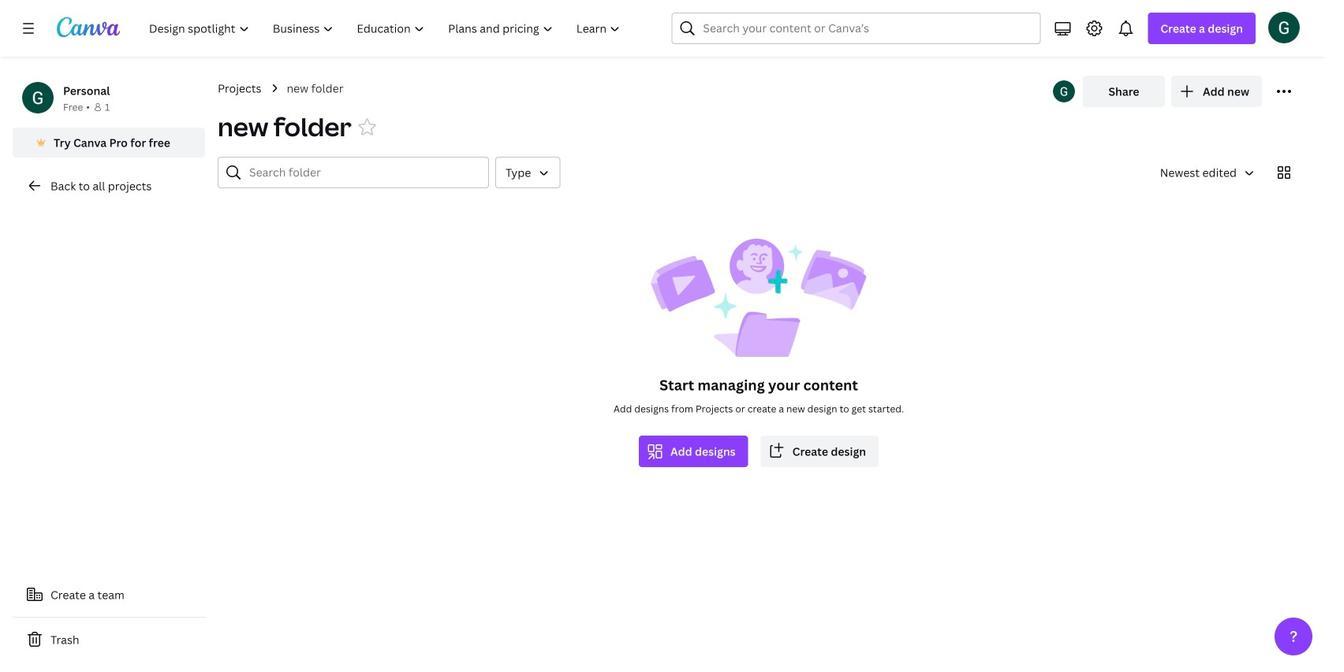 Task type: describe. For each thing, give the bounding box(es) containing it.
Search search field
[[703, 13, 1009, 43]]

Sort by button
[[1148, 157, 1262, 189]]

Search folder search field
[[249, 158, 479, 188]]



Task type: locate. For each thing, give the bounding box(es) containing it.
Type button
[[495, 157, 560, 189]]

top level navigation element
[[139, 13, 634, 44]]

None search field
[[672, 13, 1041, 44]]

greg robinson image
[[1268, 12, 1300, 43]]



Task type: vqa. For each thing, say whether or not it's contained in the screenshot.
Group
no



